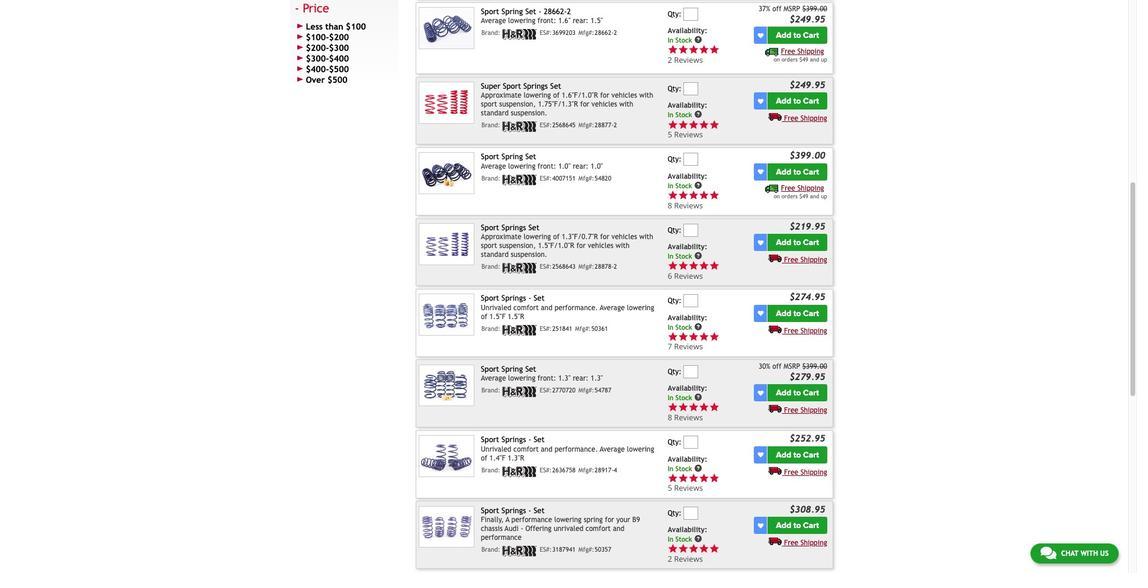 Task type: vqa. For each thing, say whether or not it's contained in the screenshot.


Task type: locate. For each thing, give the bounding box(es) containing it.
0 vertical spatial free shipping on orders $49 and up
[[774, 48, 828, 63]]

3 add to wish list image from the top
[[758, 523, 764, 529]]

performance up offering
[[512, 516, 552, 524]]

off for $249.95
[[773, 5, 782, 13]]

performance down chassis
[[481, 534, 522, 542]]

1 vertical spatial suspension.
[[511, 251, 548, 259]]

rear: for $399.00
[[573, 162, 589, 170]]

5 h&r - corporate logo image from the top
[[503, 325, 537, 336]]

1 horizontal spatial 1.0"
[[591, 162, 603, 170]]

- inside sport spring set - 28662-2 average lowering front: 1.6" rear: 1.5"
[[539, 7, 542, 16]]

h&r - corporate logo image down sport spring set average lowering front: 1.3" rear: 1.3" at the bottom of the page
[[503, 387, 537, 398]]

of inside sport springs set approximate lowering of 1.3"f/0.7"r for vehicles with sport suspension, 1.5"f/1.0"r for vehicles with standard suspension.
[[553, 233, 560, 241]]

sport springs - set unrivaled comfort and performance. average lowering of 1.5"f 1.5"r
[[481, 294, 655, 321]]

star image
[[668, 45, 678, 55], [699, 45, 710, 55], [678, 119, 689, 130], [678, 190, 689, 201], [710, 190, 720, 201], [668, 261, 678, 271], [678, 261, 689, 271], [699, 261, 710, 271], [710, 261, 720, 271], [678, 332, 689, 342], [699, 332, 710, 342], [668, 403, 678, 413], [689, 403, 699, 413], [699, 403, 710, 413], [668, 473, 678, 484], [678, 473, 689, 484], [689, 473, 699, 484], [710, 473, 720, 484], [668, 544, 678, 555], [678, 544, 689, 555], [699, 544, 710, 555]]

mfg#: left 54787
[[579, 387, 595, 394]]

comfort down the spring
[[586, 525, 611, 533]]

average right "es#4007151 - 54820 - sport spring set - average lowering front: 1.0" rear: 1.0" - h&r - volkswagen" image
[[481, 162, 506, 170]]

1 vertical spatial front:
[[538, 162, 556, 170]]

2 reviews for 37% off msrp
[[668, 54, 703, 65]]

suspension. down 1.5"f/1.0"r
[[511, 251, 548, 259]]

add to wish list image for $308.95
[[758, 523, 764, 529]]

orders
[[782, 57, 798, 63], [782, 193, 798, 200]]

3 add to cart button from the top
[[768, 163, 828, 181]]

to for $399.00
[[794, 167, 801, 177]]

on
[[774, 57, 780, 63], [774, 193, 780, 200]]

qty: for $249.95
[[668, 85, 682, 93]]

unrivaled up 1.4"f
[[481, 445, 512, 454]]

2 2 reviews from the top
[[668, 554, 703, 565]]

availability: in stock for $252.95
[[668, 456, 708, 473]]

suspension. inside sport springs set approximate lowering of 1.3"f/0.7"r for vehicles with sport suspension, 1.5"f/1.0"r for vehicles with standard suspension.
[[511, 251, 548, 259]]

rear: up es#: 4007151 mfg#: 54820
[[573, 162, 589, 170]]

qty: for $308.95
[[668, 509, 682, 518]]

$249.95
[[790, 13, 826, 24], [790, 79, 826, 90]]

1 8 reviews from the top
[[668, 200, 703, 211]]

approximate down super
[[481, 91, 522, 100]]

0 vertical spatial unrivaled
[[481, 304, 512, 312]]

mfg#: left 28877-
[[579, 122, 595, 129]]

1 sport springs - set link from the top
[[481, 294, 545, 303]]

4 add from the top
[[776, 238, 792, 248]]

off inside 30% off msrp $399.00 $279.95
[[773, 362, 782, 371]]

6 reviews link
[[668, 261, 752, 281], [668, 271, 720, 281]]

unrivaled up 1.5"f
[[481, 304, 512, 312]]

set inside the sport springs - set finally, a performance lowering spring for your b9 chassis audi - offering unrivaled comfort and performance
[[534, 506, 545, 515]]

1 suspension. from the top
[[511, 109, 548, 117]]

sport springs - set link up 1.5"r
[[481, 294, 545, 303]]

es#: left 2568643
[[540, 263, 552, 270]]

3 h&r - corporate logo image from the top
[[503, 175, 537, 185]]

$500
[[329, 64, 349, 74], [328, 75, 348, 85]]

1 vertical spatial standard
[[481, 251, 509, 259]]

es#: down sport spring set average lowering front: 1.0" rear: 1.0"
[[540, 175, 552, 182]]

0 horizontal spatial 1.3"
[[559, 375, 571, 383]]

springs inside super sport springs set approximate lowering of 1.6"f/1.0"r for vehicles with sport suspension, 1.75"f/1.3"r for vehicles with standard suspension.
[[524, 82, 548, 91]]

suspension,
[[500, 100, 536, 109], [500, 242, 536, 250]]

sport up finally,
[[481, 506, 499, 515]]

30%
[[759, 362, 771, 371]]

8 reviews link
[[668, 190, 752, 211], [668, 200, 720, 211], [668, 403, 752, 423], [668, 412, 720, 423]]

1 add to wish list image from the top
[[758, 98, 764, 104]]

1 vertical spatial $500
[[328, 75, 348, 85]]

suspension, down the "super sport springs set" link
[[500, 100, 536, 109]]

1 vertical spatial sport spring set link
[[481, 365, 537, 374]]

front: inside sport spring set average lowering front: 1.0" rear: 1.0"
[[538, 162, 556, 170]]

3 add to cart from the top
[[776, 167, 820, 177]]

cart for $219.95
[[804, 238, 820, 248]]

add to cart for $399.00
[[776, 167, 820, 177]]

es#: left 2568645
[[540, 122, 552, 129]]

performance. inside sport springs - set unrivaled comfort and performance. average lowering of 1.4"f 1.3"r
[[555, 445, 598, 454]]

qty: for $252.95
[[668, 439, 682, 447]]

free shipping image for $249.95
[[769, 113, 782, 121]]

cart for $308.95
[[804, 521, 820, 531]]

unrivaled inside sport springs - set unrivaled comfort and performance. average lowering of 1.4"f 1.3"r
[[481, 445, 512, 454]]

average up 50361
[[600, 304, 625, 312]]

qty: for $219.95
[[668, 226, 682, 235]]

h&r - corporate logo image down sport spring set average lowering front: 1.0" rear: 1.0"
[[503, 175, 537, 185]]

1 add to cart button from the top
[[768, 27, 828, 44]]

7 in from the top
[[668, 465, 674, 473]]

5 to from the top
[[794, 309, 801, 319]]

0 vertical spatial $49
[[800, 57, 809, 63]]

set inside super sport springs set approximate lowering of 1.6"f/1.0"r for vehicles with sport suspension, 1.75"f/1.3"r for vehicles with standard suspension.
[[551, 82, 562, 91]]

6
[[668, 271, 672, 281]]

mfg#: for $249.95
[[579, 122, 595, 129]]

brand: down "sport spring set - 28662-2" link
[[482, 29, 501, 36]]

brand: down 1.5"f
[[482, 325, 501, 332]]

msrp right 37%
[[784, 5, 801, 13]]

mfg#: for $399.00
[[579, 175, 595, 182]]

off right 30%
[[773, 362, 782, 371]]

brand: down super
[[482, 122, 501, 129]]

sport
[[481, 100, 497, 109], [481, 242, 497, 250]]

8 to from the top
[[794, 521, 801, 531]]

1 5 reviews from the top
[[668, 129, 703, 140]]

2 reviews link
[[668, 45, 752, 65], [668, 54, 720, 65], [668, 544, 752, 565], [668, 554, 720, 565]]

es#: left 2636758
[[540, 467, 552, 474]]

and down your
[[613, 525, 625, 533]]

msrp up $279.95
[[784, 362, 801, 371]]

star image
[[678, 45, 689, 55], [689, 45, 699, 55], [710, 45, 720, 55], [668, 119, 678, 130], [689, 119, 699, 130], [699, 119, 710, 130], [710, 119, 720, 130], [668, 190, 678, 201], [689, 190, 699, 201], [699, 190, 710, 201], [689, 261, 699, 271], [668, 332, 678, 342], [689, 332, 699, 342], [710, 332, 720, 342], [678, 403, 689, 413], [710, 403, 720, 413], [699, 473, 710, 484], [689, 544, 699, 555], [710, 544, 720, 555]]

0 vertical spatial orders
[[782, 57, 798, 63]]

4 qty: from the top
[[668, 226, 682, 235]]

add to cart button for $252.95
[[768, 447, 828, 464]]

sport inside sport spring set average lowering front: 1.3" rear: 1.3"
[[481, 365, 499, 374]]

2 add to cart from the top
[[776, 96, 820, 106]]

1.5"
[[591, 17, 603, 25]]

3 brand: from the top
[[482, 175, 501, 182]]

None text field
[[684, 8, 699, 21], [684, 82, 699, 95], [684, 224, 699, 237], [684, 295, 699, 308], [684, 366, 699, 379], [684, 436, 699, 449], [684, 8, 699, 21], [684, 82, 699, 95], [684, 224, 699, 237], [684, 295, 699, 308], [684, 366, 699, 379], [684, 436, 699, 449]]

lowering inside sport spring set average lowering front: 1.0" rear: 1.0"
[[508, 162, 536, 170]]

7 question sign image from the top
[[695, 535, 703, 543]]

5 add from the top
[[776, 309, 792, 319]]

2 inside sport spring set - 28662-2 average lowering front: 1.6" rear: 1.5"
[[567, 7, 571, 16]]

sport inside sport springs set approximate lowering of 1.3"f/0.7"r for vehicles with sport suspension, 1.5"f/1.0"r for vehicles with standard suspension.
[[481, 223, 499, 232]]

0 vertical spatial sport
[[481, 100, 497, 109]]

question sign image
[[695, 36, 703, 44], [695, 110, 703, 119], [695, 181, 703, 190], [695, 252, 703, 260], [695, 323, 703, 331], [695, 394, 703, 402], [695, 535, 703, 543]]

super
[[481, 82, 501, 91]]

free shipping image
[[769, 113, 782, 121], [766, 185, 779, 193], [769, 254, 782, 263], [769, 538, 782, 546]]

free shipping on orders $49 and up up $219.95
[[774, 184, 828, 200]]

comfort inside sport springs - set unrivaled comfort and performance. average lowering of 1.4"f 1.3"r
[[514, 445, 539, 454]]

1 2 reviews from the top
[[668, 54, 703, 65]]

comfort up 1.5"r
[[514, 304, 539, 312]]

1 vertical spatial suspension,
[[500, 242, 536, 250]]

add to cart button for $219.95
[[768, 234, 828, 251]]

28917-
[[595, 467, 614, 474]]

1.0" up 54820
[[591, 162, 603, 170]]

brand: for $252.95
[[482, 467, 501, 474]]

1.0"
[[559, 162, 571, 170], [591, 162, 603, 170]]

1 vertical spatial 8 reviews
[[668, 412, 703, 423]]

reviews for $274.95
[[674, 342, 703, 352]]

30% off msrp $399.00 $279.95
[[759, 362, 828, 382]]

sport up 1.5"f
[[481, 294, 499, 303]]

$399.00 inside 30% off msrp $399.00 $279.95
[[803, 362, 828, 371]]

mfg#: left the 50357
[[579, 546, 595, 553]]

brand: down sport springs set link
[[482, 263, 501, 270]]

6 in from the top
[[668, 394, 674, 402]]

2 add to wish list image from the top
[[758, 169, 764, 175]]

2568645
[[552, 122, 576, 129]]

2 orders from the top
[[782, 193, 798, 200]]

brand: down 1.4"f
[[482, 467, 501, 474]]

h&r - corporate logo image down the "super sport springs set" link
[[503, 122, 537, 132]]

0 vertical spatial off
[[773, 5, 782, 13]]

rear: inside sport spring set average lowering front: 1.0" rear: 1.0"
[[573, 162, 589, 170]]

7 reviews
[[668, 342, 703, 352]]

2 vertical spatial front:
[[538, 375, 556, 383]]

average up 4
[[600, 445, 625, 454]]

es#3699203 - 28662-2 - sport spring set - 28662-2 - average lowering front: 1.6" rear: 1.5" - h&r - bmw image
[[419, 7, 475, 49]]

8 reviews
[[668, 200, 703, 211], [668, 412, 703, 423]]

0 vertical spatial up
[[821, 57, 828, 63]]

free shipping
[[785, 115, 828, 123], [785, 256, 828, 264], [785, 327, 828, 335], [785, 407, 828, 415], [785, 469, 828, 477], [785, 539, 828, 548]]

2 vertical spatial rear:
[[573, 375, 589, 383]]

suspension. down the "super sport springs set" link
[[511, 109, 548, 117]]

0 vertical spatial rear:
[[573, 17, 589, 25]]

8
[[668, 200, 672, 211], [668, 412, 672, 423]]

1 es#: from the top
[[540, 29, 552, 36]]

2 vertical spatial comfort
[[586, 525, 611, 533]]

sport right es#2770720 - 54787 - sport spring set - average lowering front: 1.3" rear: 1.3" - h&r - volkswagen image
[[481, 365, 499, 374]]

availability: in stock
[[668, 27, 708, 44], [668, 102, 708, 119], [668, 172, 708, 190], [668, 243, 708, 261], [668, 314, 708, 331], [668, 385, 708, 402], [668, 456, 708, 473], [668, 526, 708, 544]]

- inside sport springs - set unrivaled comfort and performance. average lowering of 1.4"f 1.3"r
[[529, 436, 532, 445]]

to for $249.95
[[794, 96, 801, 106]]

2 vertical spatial add to wish list image
[[758, 523, 764, 529]]

1 vertical spatial $249.95
[[790, 79, 826, 90]]

rear: inside sport spring set - 28662-2 average lowering front: 1.6" rear: 1.5"
[[573, 17, 589, 25]]

4 availability: from the top
[[668, 243, 708, 251]]

1 vertical spatial msrp
[[784, 362, 801, 371]]

$399.00
[[803, 5, 828, 13], [790, 150, 826, 161], [803, 362, 828, 371]]

rear:
[[573, 17, 589, 25], [573, 162, 589, 170], [573, 375, 589, 383]]

h&r - corporate logo image down sport springs set link
[[503, 263, 537, 274]]

5 reviews
[[668, 129, 703, 140], [668, 483, 703, 494]]

spring for $399.00
[[502, 152, 523, 161]]

1 vertical spatial on
[[774, 193, 780, 200]]

up
[[821, 57, 828, 63], [821, 193, 828, 200]]

free shipping on orders $49 and up down 37% off msrp $399.00 $249.95
[[774, 48, 828, 63]]

chat with us
[[1062, 550, 1109, 558]]

set inside sport springs - set unrivaled comfort and performance. average lowering of 1.4"f 1.3"r
[[534, 436, 545, 445]]

8 add from the top
[[776, 521, 792, 531]]

springs inside sport springs - set unrivaled comfort and performance. average lowering of 1.5"f 1.5"r
[[502, 294, 526, 303]]

50357
[[595, 546, 612, 553]]

0 vertical spatial suspension.
[[511, 109, 548, 117]]

es#: 2568643 mfg#: 28878-2
[[540, 263, 617, 270]]

brand: for $249.95
[[482, 122, 501, 129]]

in for 37% off msrp
[[668, 36, 674, 44]]

lowering inside super sport springs set approximate lowering of 1.6"f/1.0"r for vehicles with sport suspension, 1.75"f/1.3"r for vehicles with standard suspension.
[[524, 91, 551, 100]]

free shipping for $219.95
[[785, 256, 828, 264]]

availability: for $249.95
[[668, 102, 708, 110]]

qty: for $274.95
[[668, 297, 682, 305]]

1 vertical spatial spring
[[502, 152, 523, 161]]

1.5"f/1.0"r
[[538, 242, 575, 250]]

availability: for $274.95
[[668, 314, 708, 322]]

0 vertical spatial standard
[[481, 109, 509, 117]]

1.0" up 4007151
[[559, 162, 571, 170]]

front: left 1.6"
[[538, 17, 556, 25]]

0 vertical spatial on
[[774, 57, 780, 63]]

for left your
[[605, 516, 614, 524]]

comfort
[[514, 304, 539, 312], [514, 445, 539, 454], [586, 525, 611, 533]]

$399.00 inside 37% off msrp $399.00 $249.95
[[803, 5, 828, 13]]

3 free shipping from the top
[[785, 327, 828, 335]]

sport inside the sport springs - set finally, a performance lowering spring for your b9 chassis audi - offering unrivaled comfort and performance
[[481, 506, 499, 515]]

es#: left 251841
[[540, 325, 552, 332]]

3 availability: from the top
[[668, 172, 708, 181]]

of up "1.75"f/1.3"r"
[[553, 91, 560, 100]]

0 vertical spatial add to wish list image
[[758, 33, 764, 38]]

0 vertical spatial sport spring set link
[[481, 152, 537, 161]]

standard down sport springs set link
[[481, 251, 509, 259]]

2 8 from the top
[[668, 412, 672, 423]]

1 vertical spatial add to wish list image
[[758, 452, 764, 458]]

0 vertical spatial comfort
[[514, 304, 539, 312]]

2 5 from the top
[[668, 483, 672, 494]]

cart
[[804, 30, 820, 41], [804, 96, 820, 106], [804, 167, 820, 177], [804, 238, 820, 248], [804, 309, 820, 319], [804, 388, 820, 398], [804, 450, 820, 460], [804, 521, 820, 531]]

of left 1.4"f
[[481, 454, 488, 463]]

1 spring from the top
[[502, 7, 523, 16]]

sport right es#3699203 - 28662-2 - sport spring set - 28662-2 - average lowering front: 1.6" rear: 1.5" - h&r - bmw image
[[481, 7, 499, 16]]

5 reviews for $249.95
[[668, 129, 703, 140]]

sport for 37% off msrp
[[481, 7, 499, 16]]

5 reviews for $252.95
[[668, 483, 703, 494]]

standard
[[481, 109, 509, 117], [481, 251, 509, 259]]

question sign image for $219.95
[[695, 252, 703, 260]]

- for 5
[[529, 436, 532, 445]]

rear: up es#: 2770720 mfg#: 54787
[[573, 375, 589, 383]]

1 vertical spatial 8
[[668, 412, 672, 423]]

h&r - corporate logo image for $399.00
[[503, 175, 537, 185]]

brand: right "es#4007151 - 54820 - sport spring set - average lowering front: 1.0" rear: 1.0" - h&r - volkswagen" image
[[482, 175, 501, 182]]

1 vertical spatial rear:
[[573, 162, 589, 170]]

2 up from the top
[[821, 193, 828, 200]]

1 suspension, from the top
[[500, 100, 536, 109]]

1 vertical spatial $49
[[800, 193, 809, 200]]

than
[[326, 22, 344, 32]]

0 vertical spatial 28662-
[[544, 7, 567, 16]]

3 spring from the top
[[502, 365, 523, 374]]

5 add to cart button from the top
[[768, 305, 828, 322]]

1.6"
[[559, 17, 571, 25]]

average
[[481, 17, 506, 25], [481, 162, 506, 170], [600, 304, 625, 312], [481, 375, 506, 383], [600, 445, 625, 454]]

$249.95 inside 37% off msrp $399.00 $249.95
[[790, 13, 826, 24]]

comfort up "1.3"r" at the bottom of page
[[514, 445, 539, 454]]

mfg#: for $252.95
[[579, 467, 595, 474]]

unrivaled for 5 reviews
[[481, 445, 512, 454]]

performance. inside sport springs - set unrivaled comfort and performance. average lowering of 1.5"f 1.5"r
[[555, 304, 598, 312]]

for down 1.6"f/1.0"r
[[581, 100, 590, 109]]

1.3" up 54787
[[591, 375, 603, 383]]

to for $219.95
[[794, 238, 801, 248]]

1 $49 from the top
[[800, 57, 809, 63]]

7 brand: from the top
[[482, 467, 501, 474]]

1.3"
[[559, 375, 571, 383], [591, 375, 603, 383]]

54787
[[595, 387, 612, 394]]

average inside sport springs - set unrivaled comfort and performance. average lowering of 1.5"f 1.5"r
[[600, 304, 625, 312]]

comfort inside sport springs - set unrivaled comfort and performance. average lowering of 1.5"f 1.5"r
[[514, 304, 539, 312]]

h&r - corporate logo image for $308.95
[[503, 546, 537, 557]]

3 cart from the top
[[804, 167, 820, 177]]

add to wish list image for $249.95
[[758, 98, 764, 104]]

2 $49 from the top
[[800, 193, 809, 200]]

lowering inside sport springs - set unrivaled comfort and performance. average lowering of 1.4"f 1.3"r
[[627, 445, 655, 454]]

h&r - corporate logo image
[[503, 29, 537, 40], [503, 122, 537, 132], [503, 175, 537, 185], [503, 263, 537, 274], [503, 325, 537, 336], [503, 387, 537, 398], [503, 467, 537, 477], [503, 546, 537, 557]]

1 vertical spatial sport springs - set link
[[481, 436, 545, 445]]

add to wish list image
[[758, 33, 764, 38], [758, 452, 764, 458], [758, 523, 764, 529]]

1 vertical spatial up
[[821, 193, 828, 200]]

orders up $219.95
[[782, 193, 798, 200]]

1 vertical spatial 5
[[668, 483, 672, 494]]

super sport springs set approximate lowering of 1.6"f/1.0"r for vehicles with sport suspension, 1.75"f/1.3"r for vehicles with standard suspension.
[[481, 82, 654, 117]]

comments image
[[1041, 546, 1057, 561]]

in for 30% off msrp
[[668, 394, 674, 402]]

and
[[810, 57, 820, 63], [810, 193, 820, 200], [541, 304, 553, 312], [541, 445, 553, 454], [613, 525, 625, 533]]

suspension.
[[511, 109, 548, 117], [511, 251, 548, 259]]

sport up 1.4"f
[[481, 436, 499, 445]]

lowering inside the sport springs - set finally, a performance lowering spring for your b9 chassis audi - offering unrivaled comfort and performance
[[555, 516, 582, 524]]

1 horizontal spatial 1.3"
[[591, 375, 603, 383]]

free shipping image for $399.00
[[766, 185, 779, 193]]

2 free shipping from the top
[[785, 256, 828, 264]]

0 horizontal spatial 1.0"
[[559, 162, 571, 170]]

1 msrp from the top
[[784, 5, 801, 13]]

es#: down sport spring set - 28662-2 average lowering front: 1.6" rear: 1.5"
[[540, 29, 552, 36]]

add to cart button for $308.95
[[768, 517, 828, 535]]

1 horizontal spatial 28662-
[[595, 29, 614, 36]]

4 to from the top
[[794, 238, 801, 248]]

rear: inside sport spring set average lowering front: 1.3" rear: 1.3"
[[573, 375, 589, 383]]

lowering inside sport spring set - 28662-2 average lowering front: 1.6" rear: 1.5"
[[508, 17, 536, 25]]

reviews for $249.95
[[674, 129, 703, 140]]

0 vertical spatial spring
[[502, 7, 523, 16]]

0 vertical spatial $399.00
[[803, 5, 828, 13]]

sport right super
[[503, 82, 521, 91]]

sport inside sport spring set average lowering front: 1.0" rear: 1.0"
[[481, 152, 499, 161]]

set
[[526, 7, 537, 16], [551, 82, 562, 91], [526, 152, 537, 161], [529, 223, 540, 232], [534, 294, 545, 303], [526, 365, 537, 374], [534, 436, 545, 445], [534, 506, 545, 515]]

8 add to cart from the top
[[776, 521, 820, 531]]

1 vertical spatial free shipping on orders $49 and up
[[774, 184, 828, 200]]

8 h&r - corporate logo image from the top
[[503, 546, 537, 557]]

mfg#: left 54820
[[579, 175, 595, 182]]

28662- up 1.6"
[[544, 7, 567, 16]]

for right 1.6"f/1.0"r
[[600, 91, 610, 100]]

4 2 reviews link from the top
[[668, 554, 720, 565]]

es#: for $308.95
[[540, 546, 552, 553]]

springs inside sport springs set approximate lowering of 1.3"f/0.7"r for vehicles with sport suspension, 1.5"f/1.0"r for vehicles with standard suspension.
[[502, 223, 526, 232]]

of left 1.5"f
[[481, 313, 488, 321]]

2 performance. from the top
[[555, 445, 598, 454]]

approximate
[[481, 91, 522, 100], [481, 233, 522, 241]]

up up $219.95
[[821, 193, 828, 200]]

sport inside super sport springs set approximate lowering of 1.6"f/1.0"r for vehicles with sport suspension, 1.75"f/1.3"r for vehicles with standard suspension.
[[481, 100, 497, 109]]

average down "sport spring set - 28662-2" link
[[481, 17, 506, 25]]

brand:
[[482, 29, 501, 36], [482, 122, 501, 129], [482, 175, 501, 182], [482, 263, 501, 270], [482, 325, 501, 332], [482, 387, 501, 394], [482, 467, 501, 474], [482, 546, 501, 553]]

cart for $252.95
[[804, 450, 820, 460]]

2 vertical spatial spring
[[502, 365, 523, 374]]

brand: right es#2770720 - 54787 - sport spring set - average lowering front: 1.3" rear: 1.3" - h&r - volkswagen image
[[482, 387, 501, 394]]

2 h&r - corporate logo image from the top
[[503, 122, 537, 132]]

1 off from the top
[[773, 5, 782, 13]]

3 to from the top
[[794, 167, 801, 177]]

approximate down sport springs set link
[[481, 233, 522, 241]]

$49 up $219.95
[[800, 193, 809, 200]]

rear: up the es#: 3699203 mfg#: 28662-2
[[573, 17, 589, 25]]

1 availability: in stock from the top
[[668, 27, 708, 44]]

average right es#2770720 - 54787 - sport spring set - average lowering front: 1.3" rear: 1.3" - h&r - volkswagen image
[[481, 375, 506, 383]]

sport inside sport springs - set unrivaled comfort and performance. average lowering of 1.5"f 1.5"r
[[481, 294, 499, 303]]

add for $252.95
[[776, 450, 792, 460]]

rear: for 30% off msrp
[[573, 375, 589, 383]]

front: inside sport spring set average lowering front: 1.3" rear: 1.3"
[[538, 375, 556, 383]]

1 add to wish list image from the top
[[758, 33, 764, 38]]

of
[[553, 91, 560, 100], [553, 233, 560, 241], [481, 313, 488, 321], [481, 454, 488, 463]]

set inside sport springs set approximate lowering of 1.3"f/0.7"r for vehicles with sport suspension, 1.5"f/1.0"r for vehicles with standard suspension.
[[529, 223, 540, 232]]

sport spring set link for $399.00
[[481, 152, 537, 161]]

54820
[[595, 175, 612, 182]]

3187941
[[552, 546, 576, 553]]

0 vertical spatial 8
[[668, 200, 672, 211]]

1 vertical spatial comfort
[[514, 445, 539, 454]]

3 rear: from the top
[[573, 375, 589, 383]]

1 vertical spatial 5 reviews
[[668, 483, 703, 494]]

0 vertical spatial sport springs - set link
[[481, 294, 545, 303]]

1 vertical spatial performance.
[[555, 445, 598, 454]]

stock for $252.95
[[676, 465, 692, 473]]

es#251841 - 50361 - sport springs - set - unrivaled comfort and performance. average lowering of 1.5"f 1.5"r - h&r - audi image
[[419, 294, 475, 336]]

7 add from the top
[[776, 450, 792, 460]]

question sign image for 30% off msrp
[[695, 394, 703, 402]]

brand: for $399.00
[[482, 175, 501, 182]]

1 vertical spatial approximate
[[481, 233, 522, 241]]

spring for 30% off msrp
[[502, 365, 523, 374]]

2 approximate from the top
[[481, 233, 522, 241]]

7 reviews link
[[668, 332, 752, 352], [668, 342, 720, 352]]

1 vertical spatial sport
[[481, 242, 497, 250]]

spring inside sport spring set - 28662-2 average lowering front: 1.6" rear: 1.5"
[[502, 7, 523, 16]]

shipping
[[798, 48, 825, 56], [801, 115, 828, 123], [798, 184, 825, 193], [801, 256, 828, 264], [801, 327, 828, 335], [801, 407, 828, 415], [801, 469, 828, 477], [801, 539, 828, 548]]

springs inside the sport springs - set finally, a performance lowering spring for your b9 chassis audi - offering unrivaled comfort and performance
[[502, 506, 526, 515]]

$49 down 37% off msrp $399.00 $249.95
[[800, 57, 809, 63]]

sport down sport springs set link
[[481, 242, 497, 250]]

sport down super
[[481, 100, 497, 109]]

-
[[539, 7, 542, 16], [529, 294, 532, 303], [529, 436, 532, 445], [529, 506, 532, 515], [521, 525, 524, 533]]

suspension. inside super sport springs set approximate lowering of 1.6"f/1.0"r for vehicles with sport suspension, 1.75"f/1.3"r for vehicles with standard suspension.
[[511, 109, 548, 117]]

free shipping image
[[766, 48, 779, 56], [769, 325, 782, 334], [769, 405, 782, 413], [769, 467, 782, 475]]

stock
[[676, 36, 692, 44], [676, 111, 692, 119], [676, 182, 692, 190], [676, 252, 692, 261], [676, 323, 692, 331], [676, 394, 692, 402], [676, 465, 692, 473], [676, 536, 692, 544]]

sport inside sport spring set - 28662-2 average lowering front: 1.6" rear: 1.5"
[[481, 7, 499, 16]]

off
[[773, 5, 782, 13], [773, 362, 782, 371]]

sport
[[481, 7, 499, 16], [503, 82, 521, 91], [481, 152, 499, 161], [481, 223, 499, 232], [481, 294, 499, 303], [481, 365, 499, 374], [481, 436, 499, 445], [481, 506, 499, 515]]

6 stock from the top
[[676, 394, 692, 402]]

0 vertical spatial $249.95
[[790, 13, 826, 24]]

$400
[[329, 54, 349, 64]]

up down 37% off msrp $399.00 $249.95
[[821, 57, 828, 63]]

off for $279.95
[[773, 362, 782, 371]]

1 vertical spatial off
[[773, 362, 782, 371]]

0 vertical spatial 5 reviews
[[668, 129, 703, 140]]

performance. up es#: 2636758 mfg#: 28917-4
[[555, 445, 598, 454]]

add to wish list image for $252.95
[[758, 452, 764, 458]]

1 approximate from the top
[[481, 91, 522, 100]]

8 reviews for $399.00
[[668, 200, 703, 211]]

1 availability: from the top
[[668, 27, 708, 35]]

h&r - corporate logo image for $252.95
[[503, 467, 537, 477]]

to for $252.95
[[794, 450, 801, 460]]

availability: for $219.95
[[668, 243, 708, 251]]

in for $274.95
[[668, 323, 674, 331]]

8 availability: from the top
[[668, 526, 708, 535]]

0 vertical spatial performance
[[512, 516, 552, 524]]

front: up the 2770720
[[538, 375, 556, 383]]

2 add from the top
[[776, 96, 792, 106]]

0 vertical spatial 8 reviews
[[668, 200, 703, 211]]

mfg#: left 28917-
[[579, 467, 595, 474]]

brand: down chassis
[[482, 546, 501, 553]]

unrivaled inside sport springs - set unrivaled comfort and performance. average lowering of 1.5"f 1.5"r
[[481, 304, 512, 312]]

mfg#:
[[579, 29, 595, 36], [579, 122, 595, 129], [579, 175, 595, 182], [579, 263, 595, 270], [575, 325, 591, 332], [579, 387, 595, 394], [579, 467, 595, 474], [579, 546, 595, 553]]

2
[[567, 7, 571, 16], [614, 29, 617, 36], [668, 54, 672, 65], [614, 122, 617, 129], [614, 263, 617, 270], [668, 554, 672, 565]]

0 vertical spatial suspension,
[[500, 100, 536, 109]]

4 add to wish list image from the top
[[758, 311, 764, 317]]

5 qty: from the top
[[668, 297, 682, 305]]

1 1.3" from the left
[[559, 375, 571, 383]]

0 vertical spatial 5
[[668, 129, 672, 140]]

h&r - corporate logo image down "1.3"r" at the bottom of page
[[503, 467, 537, 477]]

7 add to cart button from the top
[[768, 447, 828, 464]]

es#: left 3187941 on the bottom of page
[[540, 546, 552, 553]]

h&r - corporate logo image down audi
[[503, 546, 537, 557]]

add to wish list image
[[758, 98, 764, 104], [758, 169, 764, 175], [758, 240, 764, 246], [758, 311, 764, 317], [758, 390, 764, 396]]

sport for $399.00
[[481, 152, 499, 161]]

sport right es#2568643 - 28878-2 - sport springs set - approximate lowering of 1.3"f/0.7"r for vehicles with sport suspension, 1.5"f/1.0"r for vehicles with standard suspension. - h&r - bmw image
[[481, 223, 499, 232]]

lowering inside sport spring set average lowering front: 1.3" rear: 1.3"
[[508, 375, 536, 383]]

in for $399.00
[[668, 182, 674, 190]]

$100-$200 link
[[295, 32, 394, 43]]

front: up 4007151
[[538, 162, 556, 170]]

for
[[600, 91, 610, 100], [581, 100, 590, 109], [600, 233, 610, 241], [577, 242, 586, 250], [605, 516, 614, 524]]

1 vertical spatial performance
[[481, 534, 522, 542]]

1 sport spring set link from the top
[[481, 152, 537, 161]]

$200-
[[306, 43, 329, 53]]

set inside sport spring set average lowering front: 1.0" rear: 1.0"
[[526, 152, 537, 161]]

mfg#: left 50361
[[575, 325, 591, 332]]

your
[[617, 516, 631, 524]]

8 es#: from the top
[[540, 546, 552, 553]]

None text field
[[684, 153, 699, 166], [684, 507, 699, 520], [684, 153, 699, 166], [684, 507, 699, 520]]

1 vertical spatial orders
[[782, 193, 798, 200]]

7 qty: from the top
[[668, 439, 682, 447]]

0 vertical spatial approximate
[[481, 91, 522, 100]]

4 brand: from the top
[[482, 263, 501, 270]]

2 off from the top
[[773, 362, 782, 371]]

0 vertical spatial performance.
[[555, 304, 598, 312]]

brand: for $274.95
[[482, 325, 501, 332]]

cart for $399.00
[[804, 167, 820, 177]]

sport springs - set link up the a
[[481, 506, 545, 515]]

spring inside sport spring set average lowering front: 1.3" rear: 1.3"
[[502, 365, 523, 374]]

1 vertical spatial unrivaled
[[481, 445, 512, 454]]

add for $274.95
[[776, 309, 792, 319]]

of up 1.5"f/1.0"r
[[553, 233, 560, 241]]

2 suspension, from the top
[[500, 242, 536, 250]]

off inside 37% off msrp $399.00 $249.95
[[773, 5, 782, 13]]

$300
[[329, 43, 349, 53]]

1.3" up the 2770720
[[559, 375, 571, 383]]

1 $249.95 from the top
[[790, 13, 826, 24]]

4 question sign image from the top
[[695, 252, 703, 260]]

off right 37%
[[773, 5, 782, 13]]

h&r - corporate logo image down 1.5"r
[[503, 325, 537, 336]]

1 brand: from the top
[[482, 29, 501, 36]]

2 cart from the top
[[804, 96, 820, 106]]

2 vertical spatial $399.00
[[803, 362, 828, 371]]

es#: down sport spring set average lowering front: 1.3" rear: 1.3" at the bottom of the page
[[540, 387, 552, 394]]

28662- inside sport spring set - 28662-2 average lowering front: 1.6" rear: 1.5"
[[544, 7, 567, 16]]

h&r - corporate logo image down "sport spring set - 28662-2" link
[[503, 29, 537, 40]]

1 h&r - corporate logo image from the top
[[503, 29, 537, 40]]

in for $249.95
[[668, 111, 674, 119]]

2 vertical spatial sport springs - set link
[[481, 506, 545, 515]]

suspension, down sport springs set link
[[500, 242, 536, 250]]

msrp inside 37% off msrp $399.00 $249.95
[[784, 5, 801, 13]]

7
[[668, 342, 672, 352]]

springs inside sport springs - set unrivaled comfort and performance. average lowering of 1.4"f 1.3"r
[[502, 436, 526, 445]]

1 1.0" from the left
[[559, 162, 571, 170]]

sport inside super sport springs set approximate lowering of 1.6"f/1.0"r for vehicles with sport suspension, 1.75"f/1.3"r for vehicles with standard suspension.
[[503, 82, 521, 91]]

sport for $219.95
[[481, 223, 499, 232]]

0 vertical spatial 2 reviews
[[668, 54, 703, 65]]

6 availability: from the top
[[668, 385, 708, 393]]

msrp inside 30% off msrp $399.00 $279.95
[[784, 362, 801, 371]]

cart for $249.95
[[804, 96, 820, 106]]

6 availability: in stock from the top
[[668, 385, 708, 402]]

1 vertical spatial 2 reviews
[[668, 554, 703, 565]]

0 vertical spatial msrp
[[784, 5, 801, 13]]

es#: 4007151 mfg#: 54820
[[540, 175, 612, 182]]

spring inside sport spring set average lowering front: 1.0" rear: 1.0"
[[502, 152, 523, 161]]

lowering
[[508, 17, 536, 25], [524, 91, 551, 100], [508, 162, 536, 170], [524, 233, 551, 241], [627, 304, 655, 312], [508, 375, 536, 383], [627, 445, 655, 454], [555, 516, 582, 524]]

to
[[794, 30, 801, 41], [794, 96, 801, 106], [794, 167, 801, 177], [794, 238, 801, 248], [794, 309, 801, 319], [794, 388, 801, 398], [794, 450, 801, 460], [794, 521, 801, 531]]

28662- down 1.5"
[[595, 29, 614, 36]]

5 availability: in stock from the top
[[668, 314, 708, 331]]

- inside sport springs - set unrivaled comfort and performance. average lowering of 1.5"f 1.5"r
[[529, 294, 532, 303]]

sport inside sport springs set approximate lowering of 1.3"f/0.7"r for vehicles with sport suspension, 1.5"f/1.0"r for vehicles with standard suspension.
[[481, 242, 497, 250]]

sport right "es#4007151 - 54820 - sport spring set - average lowering front: 1.0" rear: 1.0" - h&r - volkswagen" image
[[481, 152, 499, 161]]

front: for 30% off msrp
[[538, 375, 556, 383]]

average inside sport spring set average lowering front: 1.0" rear: 1.0"
[[481, 162, 506, 170]]

0 horizontal spatial 28662-
[[544, 7, 567, 16]]

sport inside sport springs - set unrivaled comfort and performance. average lowering of 1.4"f 1.3"r
[[481, 436, 499, 445]]

4 reviews from the top
[[674, 271, 703, 281]]

sport springs - set link for 2 reviews
[[481, 506, 545, 515]]

performance. up 'es#: 251841 mfg#: 50361'
[[555, 304, 598, 312]]

average inside sport springs - set unrivaled comfort and performance. average lowering of 1.4"f 1.3"r
[[600, 445, 625, 454]]

2 7 reviews link from the top
[[668, 342, 720, 352]]

msrp for $279.95
[[784, 362, 801, 371]]

and up 251841
[[541, 304, 553, 312]]

add for $308.95
[[776, 521, 792, 531]]

5 reviews link
[[668, 119, 752, 140], [668, 129, 720, 140], [668, 473, 752, 494], [668, 483, 720, 494]]

add
[[776, 30, 792, 41], [776, 96, 792, 106], [776, 167, 792, 177], [776, 238, 792, 248], [776, 309, 792, 319], [776, 388, 792, 398], [776, 450, 792, 460], [776, 521, 792, 531]]

question sign image for $274.95
[[695, 323, 703, 331]]

0 vertical spatial front:
[[538, 17, 556, 25]]

sport springs - set link up "1.3"r" at the bottom of page
[[481, 436, 545, 445]]

2 sport spring set link from the top
[[481, 365, 537, 374]]

2 in from the top
[[668, 111, 674, 119]]



Task type: describe. For each thing, give the bounding box(es) containing it.
2 1.0" from the left
[[591, 162, 603, 170]]

1 vertical spatial 28662-
[[595, 29, 614, 36]]

h&r - corporate logo image for $274.95
[[503, 325, 537, 336]]

2 8 reviews link from the top
[[668, 200, 720, 211]]

0 vertical spatial $500
[[329, 64, 349, 74]]

1.3"f/0.7"r
[[562, 233, 598, 241]]

over $500 link
[[295, 75, 394, 86]]

comfort for 7 reviews
[[514, 304, 539, 312]]

and inside sport springs - set unrivaled comfort and performance. average lowering of 1.4"f 1.3"r
[[541, 445, 553, 454]]

6 brand: from the top
[[482, 387, 501, 394]]

2 2 reviews link from the top
[[668, 54, 720, 65]]

1.5"r
[[508, 313, 525, 321]]

add to wish list image for $219.95
[[758, 240, 764, 246]]

es#: 2568645 mfg#: 28877-2
[[540, 122, 617, 129]]

chat with us link
[[1031, 544, 1119, 564]]

reviews for $308.95
[[674, 554, 703, 565]]

$400-$500 link
[[295, 64, 394, 75]]

question sign image
[[695, 464, 703, 473]]

audi
[[505, 525, 519, 533]]

$300-$400 link
[[295, 54, 394, 64]]

standard inside super sport springs set approximate lowering of 1.6"f/1.0"r for vehicles with sport suspension, 1.75"f/1.3"r for vehicles with standard suspension.
[[481, 109, 509, 117]]

sport spring set - 28662-2 average lowering front: 1.6" rear: 1.5"
[[481, 7, 603, 25]]

$252.95
[[790, 433, 826, 444]]

set inside sport springs - set unrivaled comfort and performance. average lowering of 1.5"f 1.5"r
[[534, 294, 545, 303]]

2770720
[[552, 387, 576, 394]]

$279.95
[[790, 371, 826, 382]]

sport springs - set unrivaled comfort and performance. average lowering of 1.4"f 1.3"r
[[481, 436, 655, 463]]

$100-
[[306, 32, 329, 42]]

b9
[[633, 516, 640, 524]]

- for 7
[[529, 294, 532, 303]]

free shipping for $252.95
[[785, 469, 828, 477]]

in for $219.95
[[668, 252, 674, 261]]

front: inside sport spring set - 28662-2 average lowering front: 1.6" rear: 1.5"
[[538, 17, 556, 25]]

standard inside sport springs set approximate lowering of 1.3"f/0.7"r for vehicles with sport suspension, 1.5"f/1.0"r for vehicles with standard suspension.
[[481, 251, 509, 259]]

1.3"r
[[508, 454, 525, 463]]

1.5"f
[[490, 313, 506, 321]]

6 add to cart button from the top
[[768, 385, 828, 402]]

es#3187941 - 50357 - sport springs - set  - finally, a performance lowering spring for your b9 chassis audi - offering unrivaled comfort and performance - h&r - audi image
[[419, 506, 475, 548]]

approximate inside sport springs set approximate lowering of 1.3"f/0.7"r for vehicles with sport suspension, 1.5"f/1.0"r for vehicles with standard suspension.
[[481, 233, 522, 241]]

suspension, inside sport springs set approximate lowering of 1.3"f/0.7"r for vehicles with sport suspension, 1.5"f/1.0"r for vehicles with standard suspension.
[[500, 242, 536, 250]]

$308.95
[[790, 504, 826, 515]]

es#: for $274.95
[[540, 325, 552, 332]]

over
[[306, 75, 325, 85]]

price
[[303, 1, 329, 15]]

sport spring set - 28662-2 link
[[481, 7, 571, 16]]

sport springs set approximate lowering of 1.3"f/0.7"r for vehicles with sport suspension, 1.5"f/1.0"r for vehicles with standard suspension.
[[481, 223, 654, 259]]

2568643
[[552, 263, 576, 270]]

stock for $308.95
[[676, 536, 692, 544]]

4 free shipping from the top
[[785, 407, 828, 415]]

less
[[306, 22, 323, 32]]

average inside sport spring set average lowering front: 1.3" rear: 1.3"
[[481, 375, 506, 383]]

in for $252.95
[[668, 465, 674, 473]]

offering
[[526, 525, 552, 533]]

to for $308.95
[[794, 521, 801, 531]]

1 reviews from the top
[[674, 54, 703, 65]]

mfg#: for $308.95
[[579, 546, 595, 553]]

stock for $399.00
[[676, 182, 692, 190]]

37%
[[759, 5, 771, 13]]

1 to from the top
[[794, 30, 801, 41]]

es#: 2770720 mfg#: 54787
[[540, 387, 612, 394]]

of inside super sport springs set approximate lowering of 1.6"f/1.0"r for vehicles with sport suspension, 1.75"f/1.3"r for vehicles with standard suspension.
[[553, 91, 560, 100]]

free shipping for $308.95
[[785, 539, 828, 548]]

for right 1.3"f/0.7"r
[[600, 233, 610, 241]]

stock for 37% off msrp
[[676, 36, 692, 44]]

es#2770720 - 54787 - sport spring set - average lowering front: 1.3" rear: 1.3" - h&r - volkswagen image
[[419, 365, 475, 407]]

comfort inside the sport springs - set finally, a performance lowering spring for your b9 chassis audi - offering unrivaled comfort and performance
[[586, 525, 611, 533]]

8 for $399.00
[[668, 200, 672, 211]]

add to cart button for $274.95
[[768, 305, 828, 322]]

add to cart button for $249.95
[[768, 93, 828, 110]]

free shipping image for $308.95
[[769, 538, 782, 546]]

reviews for $252.95
[[674, 483, 703, 494]]

stock for $219.95
[[676, 252, 692, 261]]

super sport springs set link
[[481, 82, 562, 91]]

3 2 reviews link from the top
[[668, 544, 752, 565]]

- for 2
[[529, 506, 532, 515]]

6 add from the top
[[776, 388, 792, 398]]

add to cart for $308.95
[[776, 521, 820, 531]]

of inside sport springs - set unrivaled comfort and performance. average lowering of 1.4"f 1.3"r
[[481, 454, 488, 463]]

6 reviews
[[668, 271, 703, 281]]

4 8 reviews link from the top
[[668, 412, 720, 423]]

lowering inside sport springs set approximate lowering of 1.3"f/0.7"r for vehicles with sport suspension, 1.5"f/1.0"r for vehicles with standard suspension.
[[524, 233, 551, 241]]

h&r - corporate logo image for $249.95
[[503, 122, 537, 132]]

chat
[[1062, 550, 1079, 558]]

approximate inside super sport springs set approximate lowering of 1.6"f/1.0"r for vehicles with sport suspension, 1.75"f/1.3"r for vehicles with standard suspension.
[[481, 91, 522, 100]]

$200
[[329, 32, 349, 42]]

finally,
[[481, 516, 504, 524]]

add for $249.95
[[776, 96, 792, 106]]

2 1.3" from the left
[[591, 375, 603, 383]]

and inside sport springs - set unrivaled comfort and performance. average lowering of 1.5"f 1.5"r
[[541, 304, 553, 312]]

1 7 reviews link from the top
[[668, 332, 752, 352]]

6 to from the top
[[794, 388, 801, 398]]

and down 37% off msrp $399.00 $249.95
[[810, 57, 820, 63]]

1 free shipping on orders $49 and up from the top
[[774, 48, 828, 63]]

stock for 30% off msrp
[[676, 394, 692, 402]]

add for $219.95
[[776, 238, 792, 248]]

question sign image for 37% off msrp
[[695, 36, 703, 44]]

suspension, inside super sport springs set approximate lowering of 1.6"f/1.0"r for vehicles with sport suspension, 1.75"f/1.3"r for vehicles with standard suspension.
[[500, 100, 536, 109]]

availability: for 30% off msrp
[[668, 385, 708, 393]]

a
[[506, 516, 510, 524]]

springs for 2
[[502, 506, 526, 515]]

lowering inside sport springs - set unrivaled comfort and performance. average lowering of 1.5"f 1.5"r
[[627, 304, 655, 312]]

1 orders from the top
[[782, 57, 798, 63]]

stock for $249.95
[[676, 111, 692, 119]]

3699203
[[552, 29, 576, 36]]

set inside sport spring set average lowering front: 1.3" rear: 1.3"
[[526, 365, 537, 374]]

springs for 7
[[502, 294, 526, 303]]

1.6"f/1.0"r
[[562, 91, 598, 100]]

$200-$300 link
[[295, 43, 394, 54]]

6 cart from the top
[[804, 388, 820, 398]]

availability: in stock for $249.95
[[668, 102, 708, 119]]

sport for 30% off msrp
[[481, 365, 499, 374]]

1.4"f
[[490, 454, 506, 463]]

sport for $252.95
[[481, 436, 499, 445]]

comfort for 5 reviews
[[514, 445, 539, 454]]

spring
[[584, 516, 603, 524]]

37% off msrp $399.00 $249.95
[[759, 5, 828, 24]]

$219.95
[[790, 221, 826, 232]]

1 cart from the top
[[804, 30, 820, 41]]

es#2568643 - 28878-2 - sport springs set - approximate lowering of 1.3"f/0.7"r for vehicles with sport suspension, 1.5"f/1.0"r for vehicles with standard suspension. - h&r - bmw image
[[419, 223, 475, 265]]

es#: 251841 mfg#: 50361
[[540, 325, 608, 332]]

5 for $249.95
[[668, 129, 672, 140]]

free shipping for $274.95
[[785, 327, 828, 335]]

$399.00 for $249.95
[[803, 5, 828, 13]]

h&r - corporate logo image for $219.95
[[503, 263, 537, 274]]

6 es#: from the top
[[540, 387, 552, 394]]

availability: for $252.95
[[668, 456, 708, 464]]

1 add to cart from the top
[[776, 30, 820, 41]]

chassis
[[481, 525, 503, 533]]

50361
[[592, 325, 608, 332]]

qty: for $399.00
[[668, 156, 682, 164]]

springs for 5
[[502, 436, 526, 445]]

spring for 37% off msrp
[[502, 7, 523, 16]]

for inside the sport springs - set finally, a performance lowering spring for your b9 chassis audi - offering unrivaled comfort and performance
[[605, 516, 614, 524]]

es#: for $249.95
[[540, 122, 552, 129]]

availability: in stock for 30% off msrp
[[668, 385, 708, 402]]

28878-
[[595, 263, 614, 270]]

es#: for $252.95
[[540, 467, 552, 474]]

1 vertical spatial $399.00
[[790, 150, 826, 161]]

add for $399.00
[[776, 167, 792, 177]]

and inside the sport springs - set finally, a performance lowering spring for your b9 chassis audi - offering unrivaled comfort and performance
[[613, 525, 625, 533]]

unrivaled
[[554, 525, 584, 533]]

6 add to cart from the top
[[776, 388, 820, 398]]

es#: 3187941 mfg#: 50357
[[540, 546, 612, 553]]

and up $219.95
[[810, 193, 820, 200]]

es#: for $399.00
[[540, 175, 552, 182]]

of inside sport springs - set unrivaled comfort and performance. average lowering of 1.5"f 1.5"r
[[481, 313, 488, 321]]

2 5 reviews link from the top
[[668, 129, 720, 140]]

1 on from the top
[[774, 57, 780, 63]]

add to cart for $219.95
[[776, 238, 820, 248]]

4 5 reviews link from the top
[[668, 483, 720, 494]]

set inside sport spring set - 28662-2 average lowering front: 1.6" rear: 1.5"
[[526, 7, 537, 16]]

mfg#: for $274.95
[[575, 325, 591, 332]]

sport springs set link
[[481, 223, 540, 232]]

1.75"f/1.3"r
[[538, 100, 578, 109]]

add to cart for $252.95
[[776, 450, 820, 460]]

sport springs - set finally, a performance lowering spring for your b9 chassis audi - offering unrivaled comfort and performance
[[481, 506, 640, 542]]

es#: 3699203 mfg#: 28662-2
[[540, 29, 617, 36]]

5 add to wish list image from the top
[[758, 390, 764, 396]]

availability: for $308.95
[[668, 526, 708, 535]]

4
[[614, 467, 617, 474]]

add to cart button for $399.00
[[768, 163, 828, 181]]

3 5 reviews link from the top
[[668, 473, 752, 494]]

1 2 reviews link from the top
[[668, 45, 752, 65]]

2636758
[[552, 467, 576, 474]]

$400-
[[306, 64, 329, 74]]

1 add from the top
[[776, 30, 792, 41]]

sport spring set average lowering front: 1.3" rear: 1.3"
[[481, 365, 603, 383]]

1 up from the top
[[821, 57, 828, 63]]

sport springs - set link for 5 reviews
[[481, 436, 545, 445]]

3 8 reviews link from the top
[[668, 403, 752, 423]]

2 on from the top
[[774, 193, 780, 200]]

less than $100 $100-$200 $200-$300 $300-$400 $400-$500 over $500
[[306, 22, 366, 85]]

1 8 reviews link from the top
[[668, 190, 752, 211]]

mfg#: down 1.5"
[[579, 29, 595, 36]]

es#: 2636758 mfg#: 28917-4
[[540, 467, 617, 474]]

2 $249.95 from the top
[[790, 79, 826, 90]]

es#: for $219.95
[[540, 263, 552, 270]]

$274.95
[[790, 292, 826, 302]]

28877-
[[595, 122, 614, 129]]

stock for $274.95
[[676, 323, 692, 331]]

average inside sport spring set - 28662-2 average lowering front: 1.6" rear: 1.5"
[[481, 17, 506, 25]]

1 5 reviews link from the top
[[668, 119, 752, 140]]

8 for 30% off msrp
[[668, 412, 672, 423]]

availability: in stock for $308.95
[[668, 526, 708, 544]]

$300-
[[306, 54, 329, 64]]

cart for $274.95
[[804, 309, 820, 319]]

add to cart for $249.95
[[776, 96, 820, 106]]

1 6 reviews link from the top
[[668, 261, 752, 281]]

reviews for $399.00
[[674, 200, 703, 211]]

sport spring set average lowering front: 1.0" rear: 1.0"
[[481, 152, 603, 170]]

mfg#: for $219.95
[[579, 263, 595, 270]]

251841
[[552, 325, 573, 332]]

es#2568645 - 28877-2 - super sport springs set - approximate lowering of 1.6"f/1.0"r for vehicles with sport suspension, 1.75"f/1.3"r for vehicles with standard suspension. - h&r - bmw image
[[419, 82, 475, 124]]

availability: in stock for 37% off msrp
[[668, 27, 708, 44]]

2 6 reviews link from the top
[[668, 271, 720, 281]]

less than $100 link
[[295, 22, 394, 32]]

2 free shipping on orders $49 and up from the top
[[774, 184, 828, 200]]

6 h&r - corporate logo image from the top
[[503, 387, 537, 398]]

unrivaled for 7 reviews
[[481, 304, 512, 312]]

6 reviews from the top
[[674, 412, 703, 423]]

us
[[1101, 550, 1109, 558]]

es#4007151 - 54820 - sport spring set - average lowering front: 1.0" rear: 1.0" - h&r - volkswagen image
[[419, 152, 475, 194]]

4007151
[[552, 175, 576, 182]]

for down 1.3"f/0.7"r
[[577, 242, 586, 250]]

$100
[[346, 22, 366, 32]]

availability: in stock for $274.95
[[668, 314, 708, 331]]

es#2636758 - 28917-4 - sport springs - set - unrivaled comfort and performance. average lowering of 1.4"f 1.3"r - h&r - audi image
[[419, 436, 475, 478]]



